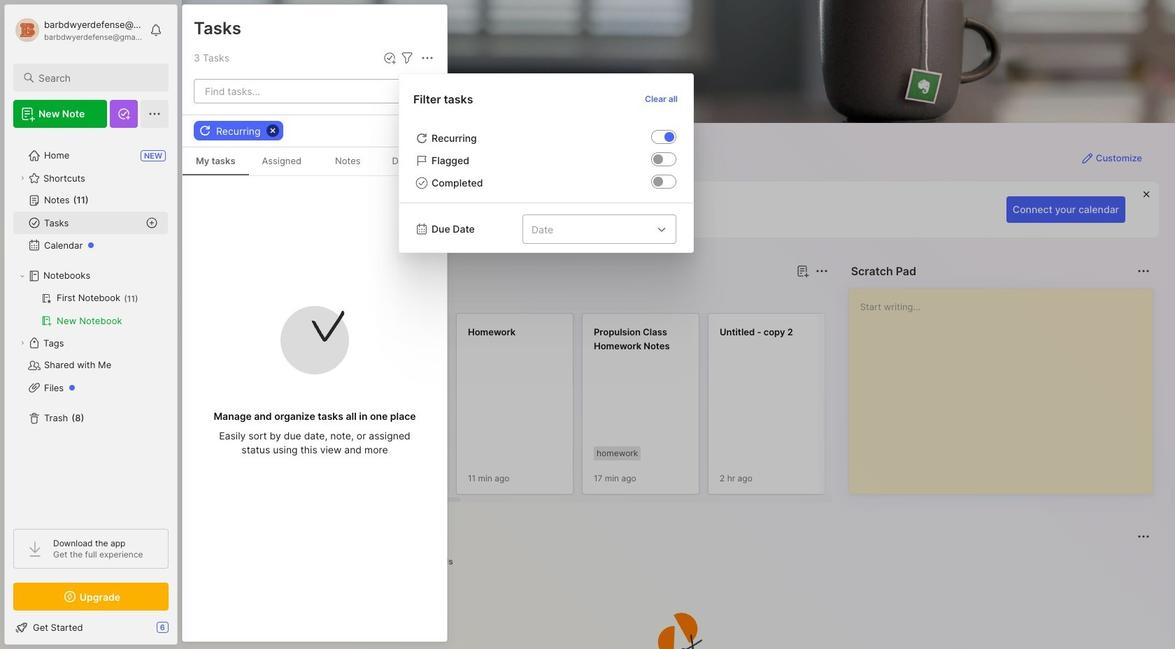 Task type: vqa. For each thing, say whether or not it's contained in the screenshot.
the Home icon
no



Task type: describe. For each thing, give the bounding box(es) containing it.
filter tasks image
[[399, 50, 416, 66]]

new task image
[[383, 51, 397, 65]]

more actions and view options image
[[419, 50, 436, 66]]

main element
[[0, 0, 182, 650]]

2 tab list from the top
[[207, 554, 1148, 571]]

click to collapse image
[[177, 624, 187, 641]]

expand notebooks image
[[18, 272, 27, 281]]

Help and Learning task checklist field
[[5, 617, 177, 639]]

Search text field
[[38, 71, 156, 85]]

tree inside main element
[[5, 136, 177, 517]]



Task type: locate. For each thing, give the bounding box(es) containing it.
flagged image
[[653, 155, 663, 164]]

1 tab list from the top
[[207, 288, 826, 305]]

group
[[13, 288, 168, 332]]

tab
[[207, 288, 248, 305], [254, 288, 310, 305], [207, 554, 260, 571], [420, 554, 459, 571]]

row group
[[204, 313, 1175, 504]]

More actions and view options field
[[416, 50, 436, 66]]

Start writing… text field
[[860, 289, 1152, 483]]

recurring image
[[665, 132, 674, 142]]

tab list
[[207, 288, 826, 305], [207, 554, 1148, 571]]

 Date picker field
[[523, 215, 686, 244]]

group inside tree
[[13, 288, 168, 332]]

completed image
[[653, 177, 663, 187]]

0 vertical spatial tab list
[[207, 288, 826, 305]]

none search field inside main element
[[38, 69, 156, 86]]

Filter tasks field
[[399, 50, 416, 66]]

None search field
[[38, 69, 156, 86]]

1 vertical spatial tab list
[[207, 554, 1148, 571]]

expand tags image
[[18, 339, 27, 348]]

Account field
[[13, 16, 143, 44]]

tree
[[5, 136, 177, 517]]

Find tasks… text field
[[197, 80, 404, 103]]



